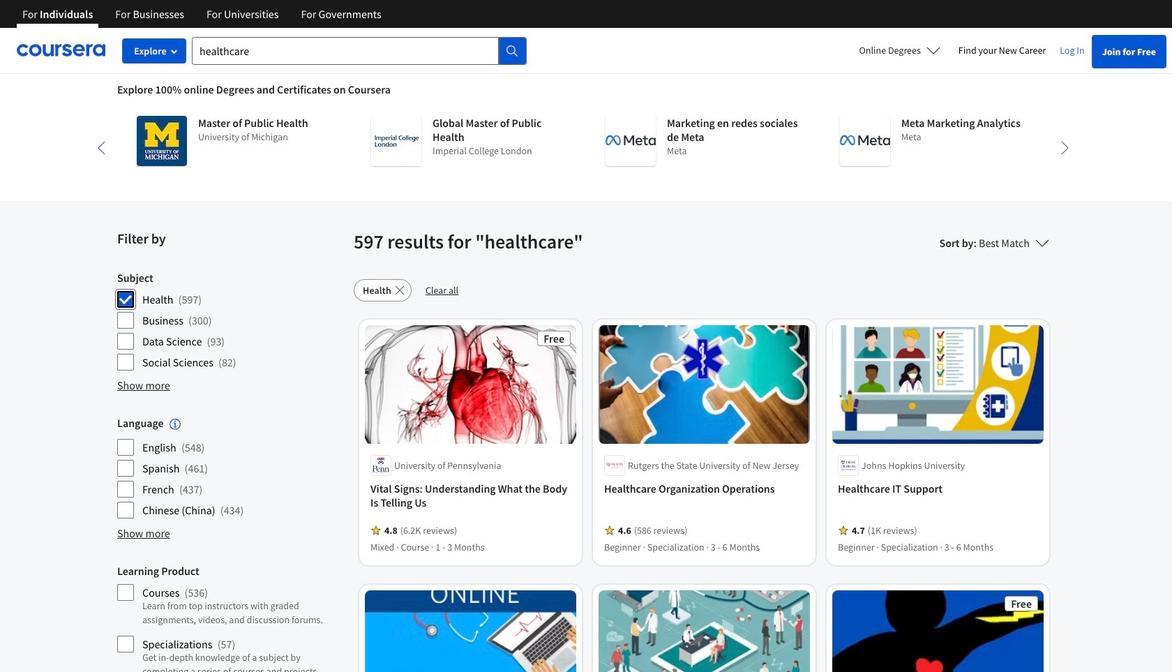 Task type: describe. For each thing, give the bounding box(es) containing it.
information about this filter group image
[[169, 419, 180, 430]]

banner navigation
[[11, 0, 393, 28]]

1 meta image from the left
[[606, 116, 656, 166]]

1 group from the top
[[117, 271, 345, 371]]

coursera image
[[17, 39, 105, 62]]

2 group from the top
[[117, 416, 345, 519]]

3 group from the top
[[117, 564, 345, 672]]



Task type: vqa. For each thing, say whether or not it's contained in the screenshot.
to
no



Task type: locate. For each thing, give the bounding box(es) containing it.
group
[[117, 271, 345, 371], [117, 416, 345, 519], [117, 564, 345, 672]]

meta image
[[606, 116, 656, 166], [840, 116, 890, 166]]

imperial college london image
[[371, 116, 421, 166]]

2 vertical spatial group
[[117, 564, 345, 672]]

2 meta image from the left
[[840, 116, 890, 166]]

What do you want to learn? text field
[[192, 37, 499, 65]]

None search field
[[192, 37, 527, 65]]

1 horizontal spatial meta image
[[840, 116, 890, 166]]

0 vertical spatial group
[[117, 271, 345, 371]]

university of michigan image
[[137, 116, 187, 166]]

0 horizontal spatial meta image
[[606, 116, 656, 166]]

1 vertical spatial group
[[117, 416, 345, 519]]



